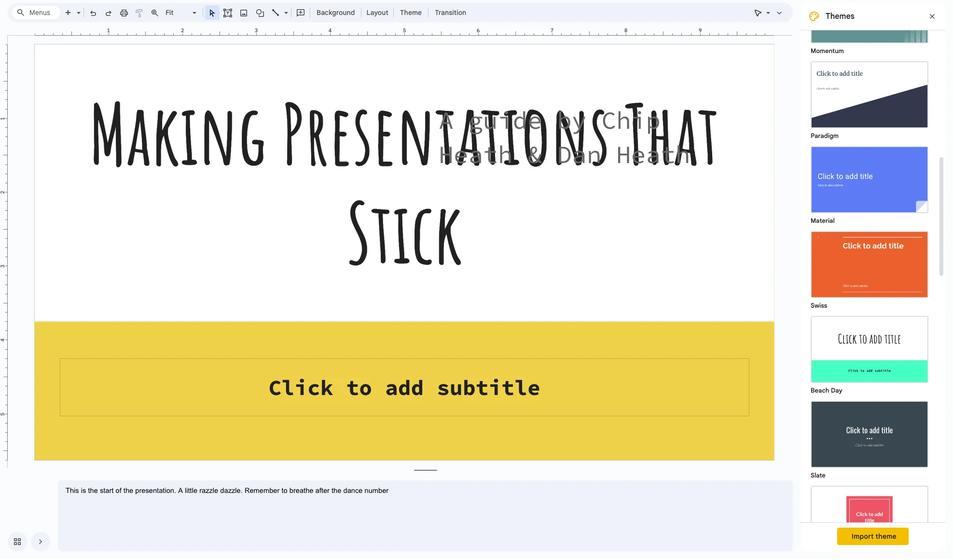 Task type: vqa. For each thing, say whether or not it's contained in the screenshot.
Report a problem to Google icon
no



Task type: describe. For each thing, give the bounding box(es) containing it.
Menus field
[[12, 6, 60, 19]]

day
[[832, 387, 843, 395]]

themes section
[[801, 0, 946, 560]]

layout
[[367, 8, 389, 17]]

layout button
[[364, 5, 392, 20]]

beach day
[[811, 387, 843, 395]]

theme button
[[396, 5, 427, 20]]

theme
[[876, 533, 897, 541]]

import theme
[[852, 533, 897, 541]]

navigation inside themes application
[[0, 525, 50, 560]]

Swiss radio
[[807, 227, 934, 312]]

themes
[[826, 12, 855, 21]]

swiss
[[811, 302, 828, 310]]

slate
[[811, 472, 826, 480]]

Beach Day radio
[[807, 312, 934, 397]]

transition
[[435, 8, 467, 17]]

background button
[[312, 5, 360, 20]]

paradigm
[[811, 132, 839, 140]]

theme
[[400, 8, 422, 17]]

Paradigm radio
[[807, 57, 934, 142]]

Momentum radio
[[807, 0, 934, 57]]



Task type: locate. For each thing, give the bounding box(es) containing it.
momentum
[[811, 47, 845, 55]]

new slide with layout image
[[74, 6, 81, 10]]

beach
[[811, 387, 830, 395]]

coral image
[[812, 487, 928, 552]]

background
[[317, 8, 355, 17]]

transition button
[[431, 5, 471, 20]]

import theme button
[[838, 528, 909, 546]]

Slate radio
[[807, 397, 934, 482]]

insert image image
[[238, 6, 249, 19]]

Zoom field
[[163, 6, 201, 20]]

themes application
[[0, 0, 954, 560]]

material
[[811, 217, 835, 225]]

navigation
[[0, 525, 50, 560]]

mode and view toolbar
[[751, 3, 788, 22]]

import
[[852, 533, 874, 541]]

main toolbar
[[35, 0, 471, 398]]

Zoom text field
[[164, 6, 191, 19]]

shape image
[[255, 6, 266, 19]]

Material radio
[[807, 142, 934, 227]]

Coral radio
[[807, 482, 934, 560]]



